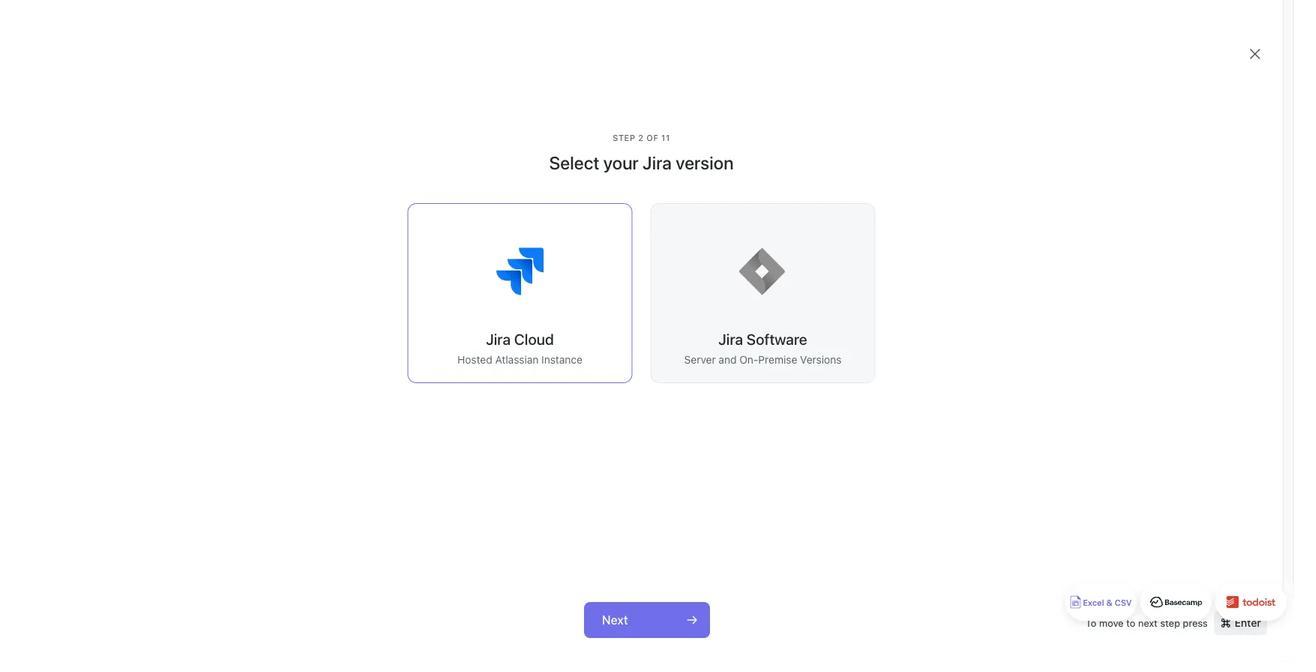 Task type: describe. For each thing, give the bounding box(es) containing it.
versions
[[800, 354, 842, 366]]

move
[[1099, 617, 1124, 629]]

server
[[684, 354, 716, 366]]

step
[[613, 133, 636, 143]]

select
[[549, 152, 599, 173]]

to move to next step press
[[1086, 617, 1208, 629]]

&
[[1106, 598, 1112, 608]]

jira for jira cloud
[[486, 330, 511, 348]]

2
[[638, 133, 644, 143]]

instance
[[541, 354, 582, 366]]

of
[[646, 133, 659, 143]]

csv
[[1115, 598, 1132, 608]]

jira software server and on-premise versions
[[684, 330, 842, 366]]

excel & csv
[[1083, 598, 1132, 608]]

step 2 of 11
[[613, 133, 670, 143]]

and
[[719, 354, 737, 366]]

on-
[[739, 354, 758, 366]]



Task type: locate. For each thing, give the bounding box(es) containing it.
excel
[[1083, 598, 1104, 608]]

jira for jira software
[[718, 330, 743, 348]]

jira
[[643, 152, 672, 173], [486, 330, 511, 348], [718, 330, 743, 348]]

jira inside 'jira software server and on-premise versions'
[[718, 330, 743, 348]]

premise
[[758, 354, 797, 366]]

your
[[603, 152, 639, 173]]

excel & csv link
[[1065, 583, 1137, 621]]

jira up and
[[718, 330, 743, 348]]

select your jira version
[[549, 152, 734, 173]]

command and enter keys element
[[1214, 611, 1267, 635]]

next button
[[584, 602, 710, 638]]

cloud
[[514, 330, 554, 348]]

jira up atlassian
[[486, 330, 511, 348]]

jira inside jira cloud hosted atlassian instance
[[486, 330, 511, 348]]

jira cloud hosted atlassian instance
[[457, 330, 582, 366]]

to
[[1126, 617, 1135, 629]]

2 horizontal spatial jira
[[718, 330, 743, 348]]

step
[[1160, 617, 1180, 629]]

atlassian
[[495, 354, 539, 366]]

to
[[1086, 617, 1097, 629]]

software
[[747, 330, 807, 348]]

enter
[[1235, 617, 1261, 629]]

0 horizontal spatial jira
[[486, 330, 511, 348]]

next
[[602, 613, 628, 627]]

1 horizontal spatial jira
[[643, 152, 672, 173]]

hosted
[[457, 354, 492, 366]]

11
[[661, 133, 670, 143]]

version
[[676, 152, 734, 173]]

next
[[1138, 617, 1158, 629]]

jira down of
[[643, 152, 672, 173]]

press
[[1183, 617, 1208, 629]]



Task type: vqa. For each thing, say whether or not it's contained in the screenshot.
rightmost 'Jira'
yes



